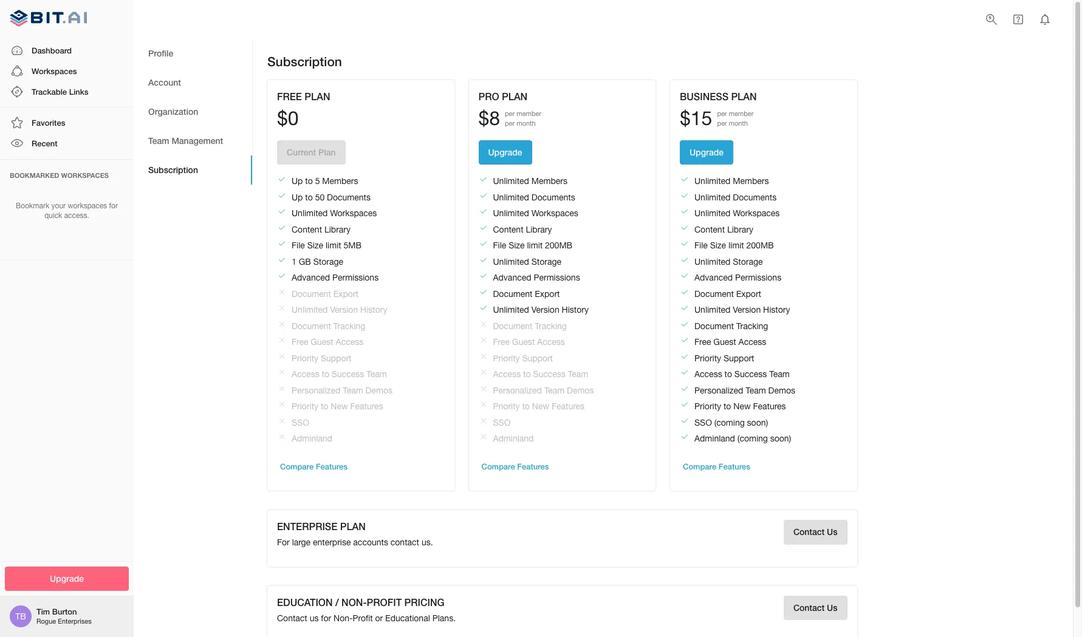 Task type: locate. For each thing, give the bounding box(es) containing it.
for inside bookmark your workspaces for quick access.
[[109, 202, 118, 210]]

1 vertical spatial soon)
[[771, 434, 792, 444]]

3 priority support from the left
[[695, 354, 755, 363]]

1 content from the left
[[292, 225, 322, 235]]

member inside business plan $15 per member per month
[[729, 110, 754, 117]]

soon) for adminland (coming soon)
[[771, 434, 792, 444]]

1 history from the left
[[361, 305, 388, 315]]

subscription down 'team management'
[[148, 165, 198, 175]]

unlimited storage for $8
[[493, 257, 562, 267]]

new
[[331, 402, 348, 412], [533, 402, 550, 412], [734, 402, 751, 412]]

up left 50
[[292, 193, 303, 202]]

2 horizontal spatial personalized
[[695, 386, 744, 396]]

2 document tracking from the left
[[493, 321, 567, 331]]

features
[[350, 402, 383, 412], [552, 402, 585, 412], [754, 402, 787, 412], [316, 462, 348, 472], [518, 462, 549, 472], [719, 462, 751, 472]]

2 horizontal spatial personalized team demos
[[695, 386, 796, 396]]

1 advanced permissions from the left
[[292, 273, 379, 283]]

personalized team demos for $8
[[493, 386, 594, 396]]

pricing
[[405, 597, 445, 608]]

advanced permissions for $15
[[695, 273, 782, 283]]

3 unlimited workspaces from the left
[[695, 209, 780, 218]]

upgrade down $8
[[489, 147, 523, 157]]

1 unlimited storage from the left
[[493, 257, 562, 267]]

plan right pro
[[502, 91, 528, 102]]

0 horizontal spatial personalized team demos
[[292, 386, 393, 396]]

2 horizontal spatial new
[[734, 402, 751, 412]]

2 contact us from the top
[[794, 603, 838, 613]]

member right $15 on the top right of the page
[[729, 110, 754, 117]]

bookmarked workspaces
[[10, 171, 109, 179]]

documents for $8
[[532, 193, 576, 202]]

free
[[292, 338, 309, 347], [493, 338, 510, 347], [695, 338, 712, 347]]

2 version from the left
[[532, 305, 560, 315]]

2 horizontal spatial free guest access
[[695, 338, 767, 347]]

demos for $15
[[769, 386, 796, 396]]

documents
[[327, 193, 371, 202], [532, 193, 576, 202], [734, 193, 777, 202]]

3 advanced permissions from the left
[[695, 273, 782, 283]]

non-
[[342, 597, 367, 608]]

1 horizontal spatial for
[[321, 614, 332, 624]]

3 free guest access from the left
[[695, 338, 767, 347]]

plan
[[305, 91, 330, 102], [502, 91, 528, 102], [732, 91, 757, 102], [340, 521, 366, 533]]

file size limit 200mb for $15
[[695, 241, 774, 251]]

demos for $8
[[567, 386, 594, 396]]

unlimited version history for $15
[[695, 305, 791, 315]]

unlimited members
[[493, 176, 568, 186], [695, 176, 769, 186]]

history
[[361, 305, 388, 315], [562, 305, 589, 315], [764, 305, 791, 315]]

limit for $15
[[729, 241, 745, 251]]

0 horizontal spatial subscription
[[148, 165, 198, 175]]

2 horizontal spatial export
[[737, 289, 762, 299]]

0 horizontal spatial free guest access
[[292, 338, 364, 347]]

soon)
[[748, 418, 769, 428], [771, 434, 792, 444]]

export for $15
[[737, 289, 762, 299]]

3 sso from the left
[[695, 418, 713, 428]]

personalized
[[292, 386, 341, 396], [493, 386, 542, 396], [695, 386, 744, 396]]

file size limit 5mb
[[292, 241, 362, 251]]

advanced for $0
[[292, 273, 330, 283]]

2 horizontal spatial access to success team
[[695, 370, 790, 379]]

guest for $0
[[311, 338, 334, 347]]

200mb for $8
[[545, 241, 573, 251]]

1 advanced from the left
[[292, 273, 330, 283]]

3 content from the left
[[695, 225, 725, 235]]

2 horizontal spatial unlimited workspaces
[[695, 209, 780, 218]]

2 horizontal spatial document tracking
[[695, 321, 769, 331]]

2 size from the left
[[509, 241, 525, 251]]

2 vertical spatial contact
[[277, 614, 308, 624]]

0 vertical spatial contact us button
[[784, 521, 848, 545]]

2 compare features button from the left
[[479, 458, 552, 477]]

subscription link
[[134, 156, 252, 185]]

1 sso from the left
[[292, 418, 309, 428]]

subscription up free
[[268, 54, 342, 69]]

2 content library from the left
[[493, 225, 552, 235]]

2 unlimited documents from the left
[[695, 193, 777, 202]]

compare features button for $8
[[479, 458, 552, 477]]

version for $8
[[532, 305, 560, 315]]

1 horizontal spatial unlimited version history
[[493, 305, 589, 315]]

up for up to 50 documents
[[292, 193, 303, 202]]

upgrade button down $8
[[479, 140, 532, 165]]

2 horizontal spatial priority support
[[695, 354, 755, 363]]

1 adminland from the left
[[292, 434, 333, 444]]

month
[[517, 120, 536, 127], [729, 120, 749, 127]]

tab list
[[134, 39, 252, 185]]

1 horizontal spatial compare
[[482, 462, 515, 472]]

0 horizontal spatial soon)
[[748, 418, 769, 428]]

file
[[292, 241, 305, 251], [493, 241, 507, 251], [695, 241, 708, 251]]

2 horizontal spatial size
[[711, 241, 727, 251]]

2 horizontal spatial compare
[[683, 462, 717, 472]]

adminland for $8
[[493, 434, 534, 444]]

0 horizontal spatial size
[[307, 241, 324, 251]]

unlimited version history for $8
[[493, 305, 589, 315]]

2 horizontal spatial advanced
[[695, 273, 733, 283]]

(coming for sso
[[715, 418, 745, 428]]

2 export from the left
[[535, 289, 560, 299]]

3 limit from the left
[[729, 241, 745, 251]]

month inside pro plan $8 per member per month
[[517, 120, 536, 127]]

export for $0
[[334, 289, 359, 299]]

demos
[[366, 386, 393, 396], [567, 386, 594, 396], [769, 386, 796, 396]]

2 horizontal spatial permissions
[[736, 273, 782, 283]]

1 size from the left
[[307, 241, 324, 251]]

1 horizontal spatial compare features
[[482, 462, 549, 472]]

workspaces
[[68, 202, 107, 210]]

plan right business
[[732, 91, 757, 102]]

content
[[292, 225, 322, 235], [493, 225, 524, 235], [695, 225, 725, 235]]

month for $8
[[517, 120, 536, 127]]

unlimited workspaces
[[292, 209, 377, 218], [493, 209, 579, 218], [695, 209, 780, 218]]

up left 5
[[292, 176, 303, 186]]

1 horizontal spatial unlimited documents
[[695, 193, 777, 202]]

library
[[325, 225, 351, 235], [526, 225, 552, 235], [728, 225, 754, 235]]

plan inside enterprise plan for large enterprise accounts contact us.
[[340, 521, 366, 533]]

month right $8
[[517, 120, 536, 127]]

3 support from the left
[[724, 354, 755, 363]]

1 vertical spatial us
[[828, 603, 838, 613]]

$15
[[680, 107, 713, 130]]

contact us button
[[784, 521, 848, 545], [784, 596, 848, 621]]

2 horizontal spatial content
[[695, 225, 725, 235]]

1 horizontal spatial limit
[[527, 241, 543, 251]]

storage for $8
[[532, 257, 562, 267]]

1 unlimited version history from the left
[[292, 305, 388, 315]]

0 horizontal spatial upgrade button
[[5, 567, 129, 592]]

2 unlimited workspaces from the left
[[493, 209, 579, 218]]

upgrade for $8
[[489, 147, 523, 157]]

0 horizontal spatial content library
[[292, 225, 351, 235]]

member for $8
[[517, 110, 542, 117]]

size for $0
[[307, 241, 324, 251]]

quick
[[45, 212, 62, 220]]

0 horizontal spatial unlimited storage
[[493, 257, 562, 267]]

0 vertical spatial us
[[828, 527, 838, 538]]

2 history from the left
[[562, 305, 589, 315]]

member right $8
[[517, 110, 542, 117]]

0 horizontal spatial member
[[517, 110, 542, 117]]

2 free guest access from the left
[[493, 338, 565, 347]]

us for education / non-profit pricing
[[828, 603, 838, 613]]

1 vertical spatial up
[[292, 193, 303, 202]]

free for $15
[[695, 338, 712, 347]]

1 horizontal spatial content
[[493, 225, 524, 235]]

free guest access
[[292, 338, 364, 347], [493, 338, 565, 347], [695, 338, 767, 347]]

1 storage from the left
[[314, 257, 344, 267]]

1 new from the left
[[331, 402, 348, 412]]

0 horizontal spatial history
[[361, 305, 388, 315]]

document export for $8
[[493, 289, 560, 299]]

1 unlimited documents from the left
[[493, 193, 576, 202]]

favorites
[[32, 118, 65, 128]]

3 access to success team from the left
[[695, 370, 790, 379]]

1 horizontal spatial members
[[532, 176, 568, 186]]

3 priority to new features from the left
[[695, 402, 787, 412]]

1 vertical spatial contact us button
[[784, 596, 848, 621]]

plan inside the free plan $0
[[305, 91, 330, 102]]

2 file size limit 200mb from the left
[[695, 241, 774, 251]]

team management link
[[134, 126, 252, 156]]

unlimited version history for $0
[[292, 305, 388, 315]]

0 horizontal spatial library
[[325, 225, 351, 235]]

size
[[307, 241, 324, 251], [509, 241, 525, 251], [711, 241, 727, 251]]

1 horizontal spatial personalized team demos
[[493, 386, 594, 396]]

0 horizontal spatial unlimited documents
[[493, 193, 576, 202]]

recent button
[[0, 133, 134, 154]]

unlimited
[[493, 176, 530, 186], [695, 176, 731, 186], [493, 193, 530, 202], [695, 193, 731, 202], [292, 209, 328, 218], [493, 209, 530, 218], [695, 209, 731, 218], [493, 257, 530, 267], [695, 257, 731, 267], [292, 305, 328, 315], [493, 305, 530, 315], [695, 305, 731, 315]]

2 horizontal spatial demos
[[769, 386, 796, 396]]

advanced
[[292, 273, 330, 283], [493, 273, 532, 283], [695, 273, 733, 283]]

2 personalized from the left
[[493, 386, 542, 396]]

1 horizontal spatial priority support
[[493, 354, 553, 363]]

contact us
[[794, 527, 838, 538], [794, 603, 838, 613]]

priority to new features for $8
[[493, 402, 585, 412]]

2 priority support from the left
[[493, 354, 553, 363]]

storage
[[314, 257, 344, 267], [532, 257, 562, 267], [734, 257, 763, 267]]

2 file from the left
[[493, 241, 507, 251]]

member inside pro plan $8 per member per month
[[517, 110, 542, 117]]

3 version from the left
[[734, 305, 761, 315]]

for
[[109, 202, 118, 210], [321, 614, 332, 624]]

compare features for $8
[[482, 462, 549, 472]]

3 personalized team demos from the left
[[695, 386, 796, 396]]

0 horizontal spatial guest
[[311, 338, 334, 347]]

2 member from the left
[[729, 110, 754, 117]]

compare features button for $15
[[680, 458, 754, 477]]

upgrade button
[[479, 140, 532, 165], [680, 140, 734, 165], [5, 567, 129, 592]]

0 vertical spatial contact us
[[794, 527, 838, 538]]

upgrade for $15
[[690, 147, 724, 157]]

advanced permissions for $8
[[493, 273, 580, 283]]

1 tracking from the left
[[334, 321, 366, 331]]

0 horizontal spatial success
[[332, 370, 364, 379]]

compare for $15
[[683, 462, 717, 472]]

3 document tracking from the left
[[695, 321, 769, 331]]

3 free from the left
[[695, 338, 712, 347]]

file size limit 200mb
[[493, 241, 573, 251], [695, 241, 774, 251]]

1 permissions from the left
[[333, 273, 379, 283]]

member
[[517, 110, 542, 117], [729, 110, 754, 117]]

2 guest from the left
[[513, 338, 535, 347]]

plan inside pro plan $8 per member per month
[[502, 91, 528, 102]]

2 support from the left
[[523, 354, 553, 363]]

(coming up the adminland (coming soon)
[[715, 418, 745, 428]]

up for up to 5 members
[[292, 176, 303, 186]]

contact us for enterprise plan
[[794, 527, 838, 538]]

export
[[334, 289, 359, 299], [535, 289, 560, 299], [737, 289, 762, 299]]

organization link
[[134, 97, 252, 126]]

unlimited version history
[[292, 305, 388, 315], [493, 305, 589, 315], [695, 305, 791, 315]]

team
[[148, 135, 169, 146], [367, 370, 387, 379], [568, 370, 589, 379], [770, 370, 790, 379], [343, 386, 363, 396], [545, 386, 565, 396], [746, 386, 767, 396]]

2 new from the left
[[533, 402, 550, 412]]

3 members from the left
[[734, 176, 769, 186]]

2 horizontal spatial version
[[734, 305, 761, 315]]

version
[[330, 305, 358, 315], [532, 305, 560, 315], [734, 305, 761, 315]]

200mb
[[545, 241, 573, 251], [747, 241, 774, 251]]

unlimited workspaces for $15
[[695, 209, 780, 218]]

1 horizontal spatial storage
[[532, 257, 562, 267]]

guest for $15
[[714, 338, 737, 347]]

2 horizontal spatial document export
[[695, 289, 762, 299]]

compare features button
[[277, 458, 351, 477], [479, 458, 552, 477], [680, 458, 754, 477]]

size for $15
[[711, 241, 727, 251]]

2 horizontal spatial unlimited version history
[[695, 305, 791, 315]]

upgrade down $15 on the top right of the page
[[690, 147, 724, 157]]

document export for $0
[[292, 289, 359, 299]]

0 horizontal spatial compare features
[[280, 462, 348, 472]]

priority to new features
[[292, 402, 383, 412], [493, 402, 585, 412], [695, 402, 787, 412]]

2 us from the top
[[828, 603, 838, 613]]

history for $8
[[562, 305, 589, 315]]

sso
[[292, 418, 309, 428], [493, 418, 511, 428], [695, 418, 713, 428]]

content library
[[292, 225, 351, 235], [493, 225, 552, 235], [695, 225, 754, 235]]

sso for $8
[[493, 418, 511, 428]]

3 compare features button from the left
[[680, 458, 754, 477]]

0 horizontal spatial unlimited members
[[493, 176, 568, 186]]

2 success from the left
[[533, 370, 566, 379]]

2 horizontal spatial tracking
[[737, 321, 769, 331]]

document export for $15
[[695, 289, 762, 299]]

0 horizontal spatial for
[[109, 202, 118, 210]]

3 unlimited version history from the left
[[695, 305, 791, 315]]

1 horizontal spatial free
[[493, 338, 510, 347]]

1 horizontal spatial tracking
[[535, 321, 567, 331]]

plan inside business plan $15 per member per month
[[732, 91, 757, 102]]

contact us button for enterprise plan
[[784, 521, 848, 545]]

1 horizontal spatial advanced
[[493, 273, 532, 283]]

education / non-profit pricing contact us for non-profit or educational plans.
[[277, 597, 456, 624]]

document tracking for $8
[[493, 321, 567, 331]]

1 document export from the left
[[292, 289, 359, 299]]

2 horizontal spatial documents
[[734, 193, 777, 202]]

2 storage from the left
[[532, 257, 562, 267]]

library for $15
[[728, 225, 754, 235]]

enterprise
[[313, 538, 351, 548]]

$8
[[479, 107, 501, 130]]

1 horizontal spatial sso
[[493, 418, 511, 428]]

3 permissions from the left
[[736, 273, 782, 283]]

1 horizontal spatial priority to new features
[[493, 402, 585, 412]]

workspaces
[[61, 171, 109, 179]]

non-
[[334, 614, 353, 624]]

0 horizontal spatial unlimited version history
[[292, 305, 388, 315]]

access to success team for $8
[[493, 370, 589, 379]]

adminland for $0
[[292, 434, 333, 444]]

1 up from the top
[[292, 176, 303, 186]]

unlimited documents
[[493, 193, 576, 202], [695, 193, 777, 202]]

us for enterprise plan
[[828, 527, 838, 538]]

1 horizontal spatial documents
[[532, 193, 576, 202]]

0 horizontal spatial new
[[331, 402, 348, 412]]

member for $15
[[729, 110, 754, 117]]

plan for $0
[[305, 91, 330, 102]]

1 horizontal spatial adminland
[[493, 434, 534, 444]]

2 content from the left
[[493, 225, 524, 235]]

limit for $0
[[326, 241, 342, 251]]

document tracking for $0
[[292, 321, 366, 331]]

1 horizontal spatial library
[[526, 225, 552, 235]]

2 adminland from the left
[[493, 434, 534, 444]]

permissions for $8
[[534, 273, 580, 283]]

file size limit 200mb for $8
[[493, 241, 573, 251]]

2 demos from the left
[[567, 386, 594, 396]]

2 unlimited storage from the left
[[695, 257, 763, 267]]

for right workspaces on the left top of the page
[[109, 202, 118, 210]]

3 storage from the left
[[734, 257, 763, 267]]

1 horizontal spatial file
[[493, 241, 507, 251]]

document
[[292, 289, 331, 299], [493, 289, 533, 299], [695, 289, 734, 299], [292, 321, 331, 331], [493, 321, 533, 331], [695, 321, 734, 331]]

compare
[[280, 462, 314, 472], [482, 462, 515, 472], [683, 462, 717, 472]]

1 library from the left
[[325, 225, 351, 235]]

unlimited members for $8
[[493, 176, 568, 186]]

contact inside education / non-profit pricing contact us for non-profit or educational plans.
[[277, 614, 308, 624]]

(coming down sso (coming soon) on the bottom
[[738, 434, 769, 444]]

2 horizontal spatial sso
[[695, 418, 713, 428]]

3 personalized from the left
[[695, 386, 744, 396]]

1 priority to new features from the left
[[292, 402, 383, 412]]

2 permissions from the left
[[534, 273, 580, 283]]

limit
[[326, 241, 342, 251], [527, 241, 543, 251], [729, 241, 745, 251]]

burton
[[52, 608, 77, 617]]

1 vertical spatial contact
[[794, 603, 825, 613]]

pro
[[479, 91, 500, 102]]

1 horizontal spatial subscription
[[268, 54, 342, 69]]

1 horizontal spatial size
[[509, 241, 525, 251]]

priority to new features for $15
[[695, 402, 787, 412]]

0 horizontal spatial document tracking
[[292, 321, 366, 331]]

library for $0
[[325, 225, 351, 235]]

50
[[315, 193, 325, 202]]

2 horizontal spatial free
[[695, 338, 712, 347]]

2 horizontal spatial advanced permissions
[[695, 273, 782, 283]]

1 content library from the left
[[292, 225, 351, 235]]

1 compare from the left
[[280, 462, 314, 472]]

1 horizontal spatial access to success team
[[493, 370, 589, 379]]

1 file size limit 200mb from the left
[[493, 241, 573, 251]]

1 horizontal spatial compare features button
[[479, 458, 552, 477]]

1 horizontal spatial upgrade button
[[479, 140, 532, 165]]

1 horizontal spatial document export
[[493, 289, 560, 299]]

permissions for $15
[[736, 273, 782, 283]]

2 tracking from the left
[[535, 321, 567, 331]]

month right $15 on the top right of the page
[[729, 120, 749, 127]]

1 vertical spatial subscription
[[148, 165, 198, 175]]

profile
[[148, 48, 173, 58]]

1 file from the left
[[292, 241, 305, 251]]

3 tracking from the left
[[737, 321, 769, 331]]

plan up accounts
[[340, 521, 366, 533]]

2 unlimited members from the left
[[695, 176, 769, 186]]

access to success team
[[292, 370, 387, 379], [493, 370, 589, 379], [695, 370, 790, 379]]

advanced for $15
[[695, 273, 733, 283]]

unlimited workspaces for $0
[[292, 209, 377, 218]]

business
[[680, 91, 729, 102]]

adminland
[[292, 434, 333, 444], [493, 434, 534, 444], [695, 434, 736, 444]]

1 vertical spatial for
[[321, 614, 332, 624]]

2 personalized team demos from the left
[[493, 386, 594, 396]]

plan right free
[[305, 91, 330, 102]]

workspaces inside button
[[32, 66, 77, 76]]

200mb for $15
[[747, 241, 774, 251]]

3 demos from the left
[[769, 386, 796, 396]]

upgrade up burton
[[50, 574, 84, 584]]

3 size from the left
[[711, 241, 727, 251]]

upgrade
[[489, 147, 523, 157], [690, 147, 724, 157], [50, 574, 84, 584]]

upgrade button down $15 on the top right of the page
[[680, 140, 734, 165]]

1 version from the left
[[330, 305, 358, 315]]

3 export from the left
[[737, 289, 762, 299]]

0 horizontal spatial tracking
[[334, 321, 366, 331]]

1 month from the left
[[517, 120, 536, 127]]

1 contact us from the top
[[794, 527, 838, 538]]

per
[[505, 110, 515, 117], [718, 110, 728, 117], [505, 120, 515, 127], [718, 120, 728, 127]]

2 limit from the left
[[527, 241, 543, 251]]

for right the us
[[321, 614, 332, 624]]

0 horizontal spatial month
[[517, 120, 536, 127]]

personalized team demos
[[292, 386, 393, 396], [493, 386, 594, 396], [695, 386, 796, 396]]

us
[[828, 527, 838, 538], [828, 603, 838, 613]]

1 horizontal spatial document tracking
[[493, 321, 567, 331]]

2 sso from the left
[[493, 418, 511, 428]]

0 horizontal spatial limit
[[326, 241, 342, 251]]

success for $15
[[735, 370, 768, 379]]

0 horizontal spatial documents
[[327, 193, 371, 202]]

links
[[69, 87, 88, 97]]

3 content library from the left
[[695, 225, 754, 235]]

1 document tracking from the left
[[292, 321, 366, 331]]

1 horizontal spatial unlimited members
[[695, 176, 769, 186]]

or
[[376, 614, 383, 624]]

1 horizontal spatial version
[[532, 305, 560, 315]]

1 free from the left
[[292, 338, 309, 347]]

1 export from the left
[[334, 289, 359, 299]]

3 success from the left
[[735, 370, 768, 379]]

0 vertical spatial up
[[292, 176, 303, 186]]

0 horizontal spatial priority support
[[292, 354, 352, 363]]

0 horizontal spatial 200mb
[[545, 241, 573, 251]]

members
[[322, 176, 358, 186], [532, 176, 568, 186], [734, 176, 769, 186]]

0 horizontal spatial export
[[334, 289, 359, 299]]

0 horizontal spatial unlimited workspaces
[[292, 209, 377, 218]]

0 horizontal spatial demos
[[366, 386, 393, 396]]

month inside business plan $15 per member per month
[[729, 120, 749, 127]]

2 contact us button from the top
[[784, 596, 848, 621]]

access
[[336, 338, 364, 347], [538, 338, 565, 347], [739, 338, 767, 347], [292, 370, 320, 379], [493, 370, 521, 379], [695, 370, 723, 379]]

1 200mb from the left
[[545, 241, 573, 251]]

1 horizontal spatial content library
[[493, 225, 552, 235]]

3 document export from the left
[[695, 289, 762, 299]]

2 horizontal spatial support
[[724, 354, 755, 363]]

1 horizontal spatial personalized
[[493, 386, 542, 396]]

2 advanced permissions from the left
[[493, 273, 580, 283]]

2 unlimited version history from the left
[[493, 305, 589, 315]]

upgrade button up burton
[[5, 567, 129, 592]]

2 horizontal spatial guest
[[714, 338, 737, 347]]

1 vertical spatial (coming
[[738, 434, 769, 444]]

1 horizontal spatial soon)
[[771, 434, 792, 444]]

gb
[[299, 257, 311, 267]]

2 document export from the left
[[493, 289, 560, 299]]

3 new from the left
[[734, 402, 751, 412]]

1 horizontal spatial member
[[729, 110, 754, 117]]

content for $8
[[493, 225, 524, 235]]

profit
[[367, 597, 402, 608]]



Task type: describe. For each thing, give the bounding box(es) containing it.
1 demos from the left
[[366, 386, 393, 396]]

limit for $8
[[527, 241, 543, 251]]

workspaces button
[[0, 61, 134, 81]]

dashboard
[[32, 45, 72, 55]]

library for $8
[[526, 225, 552, 235]]

us
[[310, 614, 319, 624]]

support for $8
[[523, 354, 553, 363]]

0 horizontal spatial upgrade
[[50, 574, 84, 584]]

trackable links button
[[0, 81, 134, 102]]

new for $15
[[734, 402, 751, 412]]

size for $8
[[509, 241, 525, 251]]

education
[[277, 597, 333, 608]]

soon) for sso (coming soon)
[[748, 418, 769, 428]]

plans.
[[433, 614, 456, 624]]

0 vertical spatial subscription
[[268, 54, 342, 69]]

content library for $0
[[292, 225, 351, 235]]

success for $8
[[533, 370, 566, 379]]

trackable
[[32, 87, 67, 97]]

contact us button for education / non-profit pricing
[[784, 596, 848, 621]]

5mb
[[344, 241, 362, 251]]

new for $8
[[533, 402, 550, 412]]

document tracking for $15
[[695, 321, 769, 331]]

1 personalized from the left
[[292, 386, 341, 396]]

educational
[[386, 614, 430, 624]]

up to 50 documents
[[292, 193, 371, 202]]

workspaces for $0
[[330, 209, 377, 218]]

contact us for education / non-profit pricing
[[794, 603, 838, 613]]

bookmark
[[16, 202, 49, 210]]

free
[[277, 91, 302, 102]]

compare features for $15
[[683, 462, 751, 472]]

for inside education / non-profit pricing contact us for non-profit or educational plans.
[[321, 614, 332, 624]]

personalized team demos for $15
[[695, 386, 796, 396]]

trackable links
[[32, 87, 88, 97]]

1 personalized team demos from the left
[[292, 386, 393, 396]]

accounts
[[353, 538, 389, 548]]

1 free guest access from the left
[[292, 338, 364, 347]]

documents for $15
[[734, 193, 777, 202]]

plan for $8
[[502, 91, 528, 102]]

1 compare features button from the left
[[277, 458, 351, 477]]

account
[[148, 77, 181, 87]]

unlimited members for $15
[[695, 176, 769, 186]]

us.
[[422, 538, 433, 548]]

history for $15
[[764, 305, 791, 315]]

free for $0
[[292, 338, 309, 347]]

/
[[336, 597, 339, 608]]

1 gb storage
[[292, 257, 344, 267]]

dashboard button
[[0, 40, 134, 61]]

3 adminland from the left
[[695, 434, 736, 444]]

contact for enterprise plan
[[794, 527, 825, 538]]

tim burton rogue enterprises
[[36, 608, 92, 626]]

file for $0
[[292, 241, 305, 251]]

profit
[[353, 614, 373, 624]]

content for $0
[[292, 225, 322, 235]]

priority support for $15
[[695, 354, 755, 363]]

1
[[292, 257, 297, 267]]

advanced for $8
[[493, 273, 532, 283]]

tracking for $8
[[535, 321, 567, 331]]

1 members from the left
[[322, 176, 358, 186]]

members for $15
[[734, 176, 769, 186]]

tim
[[36, 608, 50, 617]]

advanced permissions for $0
[[292, 273, 379, 283]]

upgrade button for $15
[[680, 140, 734, 165]]

1 success from the left
[[332, 370, 364, 379]]

guest for $8
[[513, 338, 535, 347]]

plan for for
[[340, 521, 366, 533]]

profile link
[[134, 39, 252, 68]]

file for $15
[[695, 241, 708, 251]]

free plan $0
[[277, 91, 330, 130]]

(coming for adminland
[[738, 434, 769, 444]]

recent
[[32, 139, 58, 149]]

1 documents from the left
[[327, 193, 371, 202]]

personalized for $15
[[695, 386, 744, 396]]

1 compare features from the left
[[280, 462, 348, 472]]

tab list containing profile
[[134, 39, 252, 185]]

enterprise plan for large enterprise accounts contact us.
[[277, 521, 433, 548]]

access.
[[64, 212, 89, 220]]

favorites button
[[0, 113, 134, 133]]

large
[[292, 538, 311, 548]]

management
[[172, 135, 223, 146]]

content for $15
[[695, 225, 725, 235]]

business plan $15 per member per month
[[680, 91, 757, 130]]

tb
[[15, 612, 26, 622]]

up to 5 members
[[292, 176, 358, 186]]

workspaces for $8
[[532, 209, 579, 218]]

enterprise
[[277, 521, 338, 533]]

pro plan $8 per member per month
[[479, 91, 542, 130]]

tracking for $15
[[737, 321, 769, 331]]

plan for $15
[[732, 91, 757, 102]]

free guest access for $8
[[493, 338, 565, 347]]

unlimited documents for $15
[[695, 193, 777, 202]]

unlimited workspaces for $8
[[493, 209, 579, 218]]

1 access to success team from the left
[[292, 370, 387, 379]]

contact for education / non-profit pricing
[[794, 603, 825, 613]]

free guest access for $15
[[695, 338, 767, 347]]

1 support from the left
[[321, 354, 352, 363]]

contact
[[391, 538, 420, 548]]

file for $8
[[493, 241, 507, 251]]

access to success team for $15
[[695, 370, 790, 379]]

organization
[[148, 106, 198, 117]]

rogue
[[36, 619, 56, 626]]

account link
[[134, 68, 252, 97]]

your
[[51, 202, 66, 210]]

storage for $15
[[734, 257, 763, 267]]

sso for $0
[[292, 418, 309, 428]]

month for $15
[[729, 120, 749, 127]]

version for $15
[[734, 305, 761, 315]]

bookmarked
[[10, 171, 59, 179]]

support for $15
[[724, 354, 755, 363]]

unlimited documents for $8
[[493, 193, 576, 202]]

bookmark your workspaces for quick access.
[[16, 202, 118, 220]]

adminland (coming soon)
[[695, 434, 792, 444]]

compare for $8
[[482, 462, 515, 472]]

enterprises
[[58, 619, 92, 626]]

for
[[277, 538, 290, 548]]

content library for $15
[[695, 225, 754, 235]]

team management
[[148, 135, 223, 146]]

1 priority support from the left
[[292, 354, 352, 363]]

unlimited storage for $15
[[695, 257, 763, 267]]

5
[[315, 176, 320, 186]]

sso (coming soon)
[[695, 418, 769, 428]]

personalized for $8
[[493, 386, 542, 396]]

priority support for $8
[[493, 354, 553, 363]]

content library for $8
[[493, 225, 552, 235]]

upgrade button for $8
[[479, 140, 532, 165]]

$0
[[277, 107, 299, 130]]



Task type: vqa. For each thing, say whether or not it's contained in the screenshot.
Billing Cycle
no



